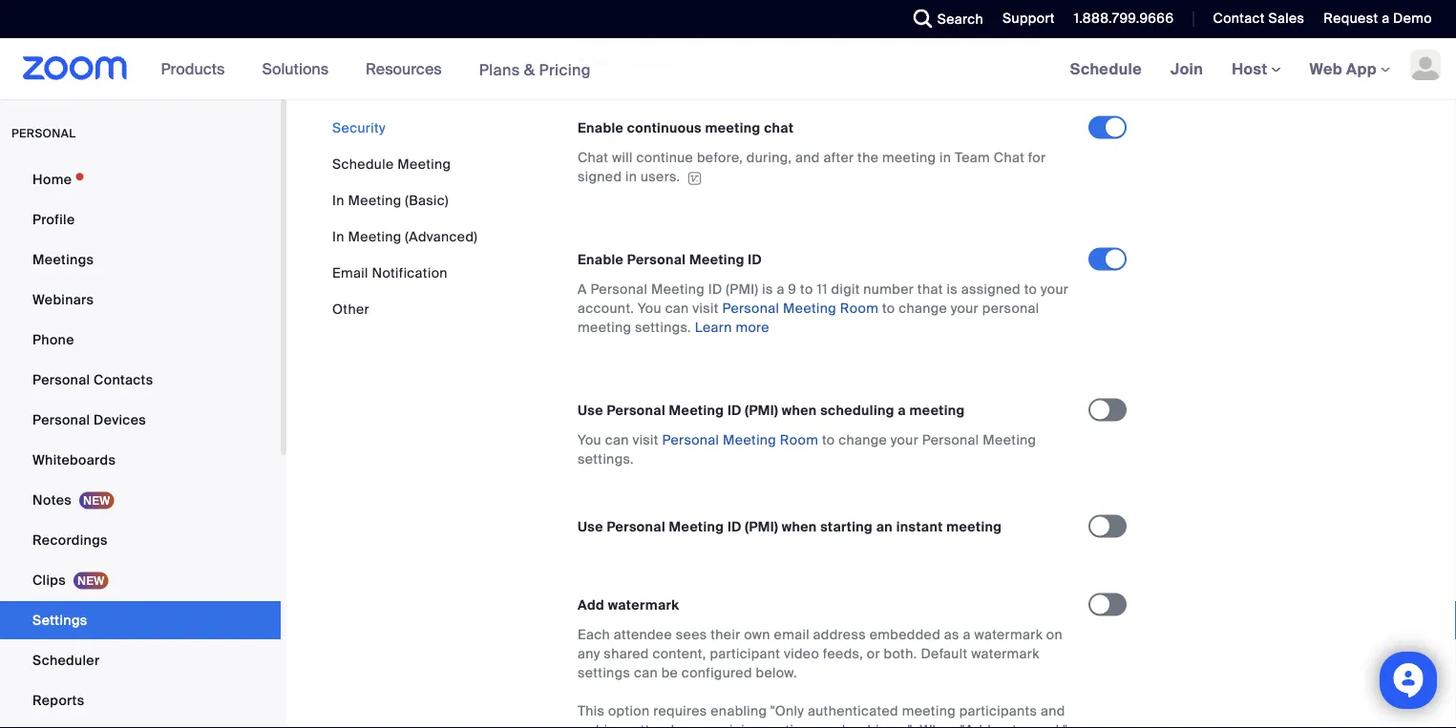 Task type: vqa. For each thing, say whether or not it's contained in the screenshot.
"here"
no



Task type: locate. For each thing, give the bounding box(es) containing it.
1 vertical spatial personal meeting room link
[[662, 432, 819, 449]]

menu bar containing security
[[332, 118, 478, 319]]

0 vertical spatial in
[[332, 191, 344, 209]]

enable for enable continuous meeting chat
[[578, 119, 624, 137]]

meeting
[[705, 119, 761, 137], [882, 149, 936, 167], [578, 319, 631, 337], [910, 402, 965, 420], [947, 519, 1002, 536], [902, 703, 956, 721]]

1 horizontal spatial in
[[940, 149, 951, 167]]

on
[[1046, 626, 1063, 644]]

chat left for
[[994, 149, 1025, 167]]

1 vertical spatial (pmi)
[[745, 402, 778, 420]]

(pmi)
[[726, 281, 759, 298], [745, 402, 778, 420], [745, 519, 778, 536]]

1 vertical spatial and
[[1041, 703, 1065, 721]]

attendees
[[633, 722, 698, 729]]

room down digit
[[840, 300, 879, 318]]

personal devices link
[[0, 401, 281, 439]]

phone link
[[0, 321, 281, 359]]

2 vertical spatial and
[[821, 722, 846, 729]]

your for personal
[[951, 300, 979, 318]]

watermark up participants
[[971, 646, 1040, 663]]

0 vertical spatial use
[[578, 402, 603, 420]]

is right that
[[947, 281, 958, 298]]

2 when from the top
[[782, 519, 817, 536]]

a
[[1382, 10, 1390, 27], [777, 281, 785, 298], [898, 402, 906, 420], [963, 626, 971, 644]]

1 horizontal spatial settings.
[[635, 319, 691, 337]]

you can visit personal meeting room for to change your personal meeting settings.
[[638, 300, 879, 318]]

settings. for to change your personal meeting settings.
[[578, 451, 634, 468]]

zoom logo image
[[23, 56, 128, 80]]

1 horizontal spatial change
[[899, 300, 947, 318]]

0 vertical spatial schedule
[[1070, 59, 1142, 79]]

users.
[[641, 168, 680, 186]]

contact sales link
[[1199, 0, 1309, 38], [1213, 10, 1305, 27]]

in down will
[[625, 168, 637, 186]]

continuous
[[627, 119, 702, 137]]

is
[[762, 281, 773, 298], [947, 281, 958, 298]]

your inside to change your personal meeting settings.
[[951, 300, 979, 318]]

2 use from the top
[[578, 519, 603, 536]]

change inside the to change your personal meeting settings.
[[839, 432, 887, 449]]

0 vertical spatial you can visit personal meeting room
[[638, 300, 879, 318]]

your down the scheduling
[[891, 432, 919, 449]]

enable up a
[[578, 251, 624, 269]]

home
[[32, 170, 72, 188]]

you can visit personal meeting room
[[638, 300, 879, 318], [578, 432, 819, 449]]

and
[[795, 149, 820, 167], [1041, 703, 1065, 721], [821, 722, 846, 729]]

other
[[332, 300, 369, 318]]

1 vertical spatial watermark
[[974, 626, 1043, 644]]

change for personal
[[899, 300, 947, 318]]

personal meeting room link
[[722, 300, 879, 318], [662, 432, 819, 449]]

1 enable from the top
[[578, 119, 624, 137]]

1 horizontal spatial you
[[638, 300, 662, 318]]

product information navigation
[[147, 38, 605, 101]]

1 in from the top
[[332, 191, 344, 209]]

meetings
[[32, 251, 94, 268]]

change
[[899, 300, 947, 318], [839, 432, 887, 449]]

change down that
[[899, 300, 947, 318]]

0 horizontal spatial you
[[578, 432, 602, 449]]

request a demo
[[1324, 10, 1432, 27]]

2 vertical spatial room
[[780, 432, 819, 449]]

schedule link
[[1056, 38, 1156, 99]]

0 vertical spatial settings.
[[635, 319, 691, 337]]

when up the to change your personal meeting settings.
[[782, 402, 817, 420]]

a inside a personal meeting id (pmi) is a 9 to 11 digit number that is assigned to your account.
[[777, 281, 785, 298]]

personal meeting room link down 9
[[722, 300, 879, 318]]

meeting right the the
[[882, 149, 936, 167]]

1 vertical spatial when
[[782, 519, 817, 536]]

1 vertical spatial room
[[840, 300, 879, 318]]

address
[[813, 626, 866, 644]]

profile
[[32, 211, 75, 228]]

0 horizontal spatial is
[[762, 281, 773, 298]]

scheduler link
[[0, 642, 281, 680]]

0 horizontal spatial room
[[578, 52, 616, 69]]

2 horizontal spatial room
[[840, 300, 879, 318]]

schedule down 1.888.799.9666
[[1070, 59, 1142, 79]]

0 horizontal spatial settings.
[[578, 451, 634, 468]]

you for to change your personal meeting settings.
[[578, 432, 602, 449]]

can inside each attendee sees their own email address embedded as a watermark on any shared content, participant video feeds, or both. default watermark settings can be configured below.
[[634, 665, 658, 682]]

1 chat from the left
[[578, 149, 609, 167]]

1 horizontal spatial chat
[[994, 149, 1025, 167]]

0 vertical spatial visit
[[693, 300, 719, 318]]

0 vertical spatial enable
[[578, 119, 624, 137]]

scheduling
[[820, 402, 894, 420]]

(advanced)
[[405, 228, 478, 245]]

1 vertical spatial change
[[839, 432, 887, 449]]

to change your personal meeting settings.
[[578, 300, 1039, 337]]

your
[[1041, 281, 1069, 298], [951, 300, 979, 318], [891, 432, 919, 449]]

1 horizontal spatial visit
[[693, 300, 719, 318]]

1 horizontal spatial is
[[947, 281, 958, 298]]

use for use personal meeting id (pmi) when scheduling a meeting
[[578, 402, 603, 420]]

participant
[[710, 646, 780, 663]]

room down use personal meeting id (pmi) when scheduling a meeting
[[780, 432, 819, 449]]

id inside a personal meeting id (pmi) is a 9 to 11 digit number that is assigned to your account.
[[708, 281, 722, 298]]

meeting inside to change your personal meeting settings.
[[578, 319, 631, 337]]

banner
[[0, 38, 1456, 101]]

1 vertical spatial visit
[[633, 432, 659, 449]]

as
[[944, 626, 959, 644]]

1 vertical spatial settings.
[[578, 451, 634, 468]]

is left 9
[[762, 281, 773, 298]]

you can visit personal meeting room down use personal meeting id (pmi) when scheduling a meeting
[[578, 432, 819, 449]]

to inside the to change your personal meeting settings.
[[822, 432, 835, 449]]

meeting down account.
[[578, 319, 631, 337]]

settings. inside to change your personal meeting settings.
[[635, 319, 691, 337]]

resources
[[366, 59, 442, 79]]

1.888.799.9666 button
[[1060, 0, 1179, 38], [1074, 10, 1174, 27]]

0 vertical spatial (pmi)
[[726, 281, 759, 298]]

you for to change your personal meeting settings.
[[638, 300, 662, 318]]

sales
[[1269, 10, 1305, 27]]

(pmi) left starting
[[745, 519, 778, 536]]

enabling
[[711, 703, 767, 721]]

settings
[[32, 612, 87, 629]]

1 vertical spatial you
[[578, 432, 602, 449]]

your inside the to change your personal meeting settings.
[[891, 432, 919, 449]]

participants
[[959, 703, 1037, 721]]

an
[[876, 519, 893, 536]]

0 horizontal spatial chat
[[578, 149, 609, 167]]

this option requires enabling "only authenticated meeting participants and webinar attendees can join meetings and webinars". when "add watermark
[[578, 703, 1068, 729]]

video
[[784, 646, 819, 663]]

meeting right the scheduling
[[910, 402, 965, 420]]

2 horizontal spatial your
[[1041, 281, 1069, 298]]

personal meeting room link down use personal meeting id (pmi) when scheduling a meeting
[[662, 432, 819, 449]]

your right assigned
[[1041, 281, 1069, 298]]

2 enable from the top
[[578, 251, 624, 269]]

support
[[1003, 10, 1055, 27]]

attendee
[[614, 626, 672, 644]]

you can visit personal meeting room for to change your personal meeting settings.
[[578, 432, 819, 449]]

to down the number
[[882, 300, 895, 318]]

when left starting
[[782, 519, 817, 536]]

plans & pricing link
[[479, 59, 591, 79], [479, 59, 591, 79]]

0 horizontal spatial schedule
[[332, 155, 394, 173]]

2 in from the top
[[332, 228, 344, 245]]

in down schedule meeting
[[332, 191, 344, 209]]

enable up will
[[578, 119, 624, 137]]

1 vertical spatial schedule
[[332, 155, 394, 173]]

menu bar
[[332, 118, 478, 319]]

personal contacts link
[[0, 361, 281, 399]]

1 horizontal spatial schedule
[[1070, 59, 1142, 79]]

schedule
[[1070, 59, 1142, 79], [332, 155, 394, 173]]

change inside to change your personal meeting settings.
[[899, 300, 947, 318]]

id for scheduling
[[728, 402, 742, 420]]

and right participants
[[1041, 703, 1065, 721]]

to inside to change your personal meeting settings.
[[882, 300, 895, 318]]

in up email
[[332, 228, 344, 245]]

id
[[748, 251, 762, 269], [708, 281, 722, 298], [728, 402, 742, 420], [728, 519, 742, 536]]

(basic)
[[405, 191, 449, 209]]

in for in meeting (advanced)
[[332, 228, 344, 245]]

(pmi) up "learn more" link
[[726, 281, 759, 298]]

0 vertical spatial you
[[638, 300, 662, 318]]

0 horizontal spatial your
[[891, 432, 919, 449]]

enable for enable personal meeting id
[[578, 251, 624, 269]]

2 vertical spatial watermark
[[971, 646, 1040, 663]]

2 vertical spatial your
[[891, 432, 919, 449]]

2 vertical spatial (pmi)
[[745, 519, 778, 536]]

settings. inside the to change your personal meeting settings.
[[578, 451, 634, 468]]

to down the scheduling
[[822, 432, 835, 449]]

(pmi) inside a personal meeting id (pmi) is a 9 to 11 digit number that is assigned to your account.
[[726, 281, 759, 298]]

schedule down security
[[332, 155, 394, 173]]

your down assigned
[[951, 300, 979, 318]]

chat up signed
[[578, 149, 609, 167]]

add watermark
[[578, 597, 679, 615]]

email
[[774, 626, 810, 644]]

0 vertical spatial when
[[782, 402, 817, 420]]

security
[[332, 119, 386, 137]]

host
[[1232, 59, 1271, 79]]

watermark left the on
[[974, 626, 1043, 644]]

1 vertical spatial in
[[625, 168, 637, 186]]

1 vertical spatial enable
[[578, 251, 624, 269]]

and inside chat will continue before, during, and after the meeting in team chat for signed in users.
[[795, 149, 820, 167]]

0 horizontal spatial and
[[795, 149, 820, 167]]

and down authenticated
[[821, 722, 846, 729]]

enable
[[578, 119, 624, 137], [578, 251, 624, 269]]

room right &
[[578, 52, 616, 69]]

change down the scheduling
[[839, 432, 887, 449]]

personal inside a personal meeting id (pmi) is a 9 to 11 digit number that is assigned to your account.
[[590, 281, 648, 298]]

1 horizontal spatial your
[[951, 300, 979, 318]]

1 use from the top
[[578, 402, 603, 420]]

a left demo
[[1382, 10, 1390, 27]]

0 vertical spatial room
[[578, 52, 616, 69]]

requires
[[653, 703, 707, 721]]

1 vertical spatial use
[[578, 519, 603, 536]]

0 vertical spatial and
[[795, 149, 820, 167]]

profile picture image
[[1410, 50, 1441, 80]]

1 horizontal spatial and
[[821, 722, 846, 729]]

(pmi) for scheduling
[[745, 402, 778, 420]]

room for meeting
[[840, 300, 879, 318]]

0 vertical spatial your
[[1041, 281, 1069, 298]]

personal
[[982, 300, 1039, 318]]

host button
[[1232, 59, 1281, 79]]

schedule inside schedule link
[[1070, 59, 1142, 79]]

1 vertical spatial in
[[332, 228, 344, 245]]

sees
[[676, 626, 707, 644]]

settings.
[[635, 319, 691, 337], [578, 451, 634, 468]]

watermark up attendee
[[608, 597, 679, 615]]

1 horizontal spatial room
[[780, 432, 819, 449]]

can inside this option requires enabling "only authenticated meeting participants and webinar attendees can join meetings and webinars". when "add watermark
[[702, 722, 726, 729]]

meeting inside the to change your personal meeting settings.
[[983, 432, 1036, 449]]

a left 9
[[777, 281, 785, 298]]

change for personal
[[839, 432, 887, 449]]

settings link
[[0, 602, 281, 640]]

0 vertical spatial personal meeting room link
[[722, 300, 879, 318]]

app
[[1346, 59, 1377, 79]]

0 horizontal spatial visit
[[633, 432, 659, 449]]

0 vertical spatial change
[[899, 300, 947, 318]]

a right as
[[963, 626, 971, 644]]

support link up waiting
[[1003, 10, 1055, 27]]

be
[[661, 665, 678, 682]]

security link
[[332, 119, 386, 137]]

1 when from the top
[[782, 402, 817, 420]]

personal inside the to change your personal meeting settings.
[[922, 432, 979, 449]]

enable continuous meeting chat
[[578, 119, 794, 137]]

schedule for schedule
[[1070, 59, 1142, 79]]

digit
[[831, 281, 860, 298]]

meetings navigation
[[1056, 38, 1456, 101]]

room for meeting
[[780, 432, 819, 449]]

when for starting
[[782, 519, 817, 536]]

pricing
[[539, 59, 591, 79]]

web app button
[[1310, 59, 1390, 79]]

id for a
[[708, 281, 722, 298]]

1 vertical spatial you can visit personal meeting room
[[578, 432, 819, 449]]

(pmi) up the to change your personal meeting settings.
[[745, 402, 778, 420]]

schedule meeting
[[332, 155, 451, 173]]

webinars link
[[0, 281, 281, 319]]

you can visit personal meeting room up more
[[638, 300, 879, 318]]

meeting up when
[[902, 703, 956, 721]]

in left the team
[[940, 149, 951, 167]]

personal
[[627, 251, 686, 269], [590, 281, 648, 298], [722, 300, 779, 318], [32, 371, 90, 389], [607, 402, 666, 420], [32, 411, 90, 429], [662, 432, 719, 449], [922, 432, 979, 449], [607, 519, 666, 536]]

1 vertical spatial your
[[951, 300, 979, 318]]

notes
[[32, 491, 72, 509]]

and left after
[[795, 149, 820, 167]]

1 is from the left
[[762, 281, 773, 298]]

0 horizontal spatial change
[[839, 432, 887, 449]]



Task type: describe. For each thing, give the bounding box(es) containing it.
customize
[[912, 33, 982, 50]]

resources button
[[366, 38, 450, 99]]

personal
[[11, 126, 76, 141]]

below.
[[756, 665, 797, 682]]

in meeting (basic)
[[332, 191, 449, 209]]

products
[[161, 59, 225, 79]]

meeting inside chat will continue before, during, and after the meeting in team chat for signed in users.
[[882, 149, 936, 167]]

visit for to change your personal meeting settings.
[[633, 432, 659, 449]]

webinars
[[32, 291, 94, 308]]

search button
[[899, 0, 988, 38]]

0 vertical spatial watermark
[[608, 597, 679, 615]]

use for use personal meeting id (pmi) when starting an instant meeting
[[578, 519, 603, 536]]

solutions button
[[262, 38, 337, 99]]

account.
[[578, 300, 634, 318]]

join
[[729, 722, 753, 729]]

(pmi) for starting
[[745, 519, 778, 536]]

solutions
[[262, 59, 329, 79]]

join
[[1171, 59, 1203, 79]]

home link
[[0, 160, 281, 199]]

0 horizontal spatial in
[[625, 168, 637, 186]]

use personal meeting id (pmi) when starting an instant meeting
[[578, 519, 1002, 536]]

contact sales
[[1213, 10, 1305, 27]]

11
[[817, 281, 828, 298]]

room inside customize waiting room
[[578, 52, 616, 69]]

meeting inside this option requires enabling "only authenticated meeting participants and webinar attendees can join meetings and webinars". when "add watermark
[[902, 703, 956, 721]]

the
[[858, 149, 879, 167]]

reports link
[[0, 682, 281, 720]]

banner containing products
[[0, 38, 1456, 101]]

default
[[921, 646, 968, 663]]

2 chat from the left
[[994, 149, 1025, 167]]

meeting inside a personal meeting id (pmi) is a 9 to 11 digit number that is assigned to your account.
[[651, 281, 705, 298]]

9
[[788, 281, 797, 298]]

personal meeting room link for personal
[[722, 300, 879, 318]]

visit for to change your personal meeting settings.
[[693, 300, 719, 318]]

to change your personal meeting settings.
[[578, 432, 1036, 468]]

email notification
[[332, 264, 448, 282]]

email
[[332, 264, 368, 282]]

waiting
[[985, 33, 1034, 50]]

to up the personal
[[1024, 281, 1037, 298]]

demo
[[1393, 10, 1432, 27]]

1.888.799.9666
[[1074, 10, 1174, 27]]

reports
[[32, 692, 84, 709]]

that
[[917, 281, 943, 298]]

configured
[[682, 665, 752, 682]]

whiteboards link
[[0, 441, 281, 479]]

for
[[1028, 149, 1046, 167]]

a
[[578, 281, 587, 298]]

in meeting (basic) link
[[332, 191, 449, 209]]

or
[[867, 646, 880, 663]]

contacts
[[94, 371, 153, 389]]

authenticated
[[808, 703, 898, 721]]

chat will continue before, during, and after the meeting in team chat for signed in users.
[[578, 149, 1046, 186]]

clips
[[32, 571, 66, 589]]

notification
[[372, 264, 448, 282]]

this
[[578, 703, 605, 721]]

chat will continue before, during, and after the meeting in team chat for signed in users. application
[[578, 149, 1071, 187]]

(pmi) for a
[[726, 281, 759, 298]]

id for starting
[[728, 519, 742, 536]]

any
[[578, 646, 600, 663]]

profile link
[[0, 201, 281, 239]]

setting.
[[616, 52, 669, 69]]

support version for enable continuous meeting chat image
[[685, 171, 704, 185]]

number
[[864, 281, 914, 298]]

other link
[[332, 300, 369, 318]]

will
[[612, 149, 633, 167]]

in for in meeting (basic)
[[332, 191, 344, 209]]

schedule for schedule meeting
[[332, 155, 394, 173]]

customize waiting room link
[[578, 33, 1034, 69]]

to right 9
[[800, 281, 813, 298]]

settings. for to change your personal meeting settings.
[[635, 319, 691, 337]]

own
[[744, 626, 770, 644]]

support link right search
[[988, 0, 1060, 38]]

learn more
[[695, 319, 770, 337]]

meeting right instant
[[947, 519, 1002, 536]]

signed
[[578, 168, 622, 186]]

before,
[[697, 149, 743, 167]]

during,
[[747, 149, 792, 167]]

webinar
[[578, 722, 629, 729]]

schedule meeting link
[[332, 155, 451, 173]]

in meeting (advanced) link
[[332, 228, 478, 245]]

assigned
[[961, 281, 1021, 298]]

instant
[[896, 519, 943, 536]]

1.888.799.9666 button up schedule link
[[1074, 10, 1174, 27]]

0 vertical spatial in
[[940, 149, 951, 167]]

join link
[[1156, 38, 1218, 99]]

each attendee sees their own email address embedded as a watermark on any shared content, participant video feeds, or both. default watermark settings can be configured below.
[[578, 626, 1063, 682]]

search
[[937, 10, 984, 28]]

2 is from the left
[[947, 281, 958, 298]]

a inside each attendee sees their own email address embedded as a watermark on any shared content, participant video feeds, or both. default watermark settings can be configured below.
[[963, 626, 971, 644]]

more
[[736, 319, 770, 337]]

devices
[[94, 411, 146, 429]]

&
[[524, 59, 535, 79]]

a personal meeting id (pmi) is a 9 to 11 digit number that is assigned to your account.
[[578, 281, 1069, 318]]

"only
[[770, 703, 804, 721]]

your inside a personal meeting id (pmi) is a 9 to 11 digit number that is assigned to your account.
[[1041, 281, 1069, 298]]

plans & pricing
[[479, 59, 591, 79]]

each
[[578, 626, 610, 644]]

"add
[[960, 722, 991, 729]]

both.
[[884, 646, 917, 663]]

shared
[[604, 646, 649, 663]]

after
[[824, 149, 854, 167]]

personal meeting room link for personal
[[662, 432, 819, 449]]

1.888.799.9666 button up join in the top right of the page
[[1060, 0, 1179, 38]]

in meeting (advanced)
[[332, 228, 478, 245]]

their
[[711, 626, 741, 644]]

personal devices
[[32, 411, 146, 429]]

when for scheduling
[[782, 402, 817, 420]]

2 horizontal spatial and
[[1041, 703, 1065, 721]]

contact
[[1213, 10, 1265, 27]]

add
[[578, 597, 605, 615]]

personal menu menu
[[0, 160, 281, 722]]

enable personal meeting id
[[578, 251, 762, 269]]

meetings link
[[0, 241, 281, 279]]

your for personal
[[891, 432, 919, 449]]

meeting up 'before,'
[[705, 119, 761, 137]]

clips link
[[0, 561, 281, 600]]

a right the scheduling
[[898, 402, 906, 420]]

meetings
[[756, 722, 818, 729]]

feeds,
[[823, 646, 863, 663]]



